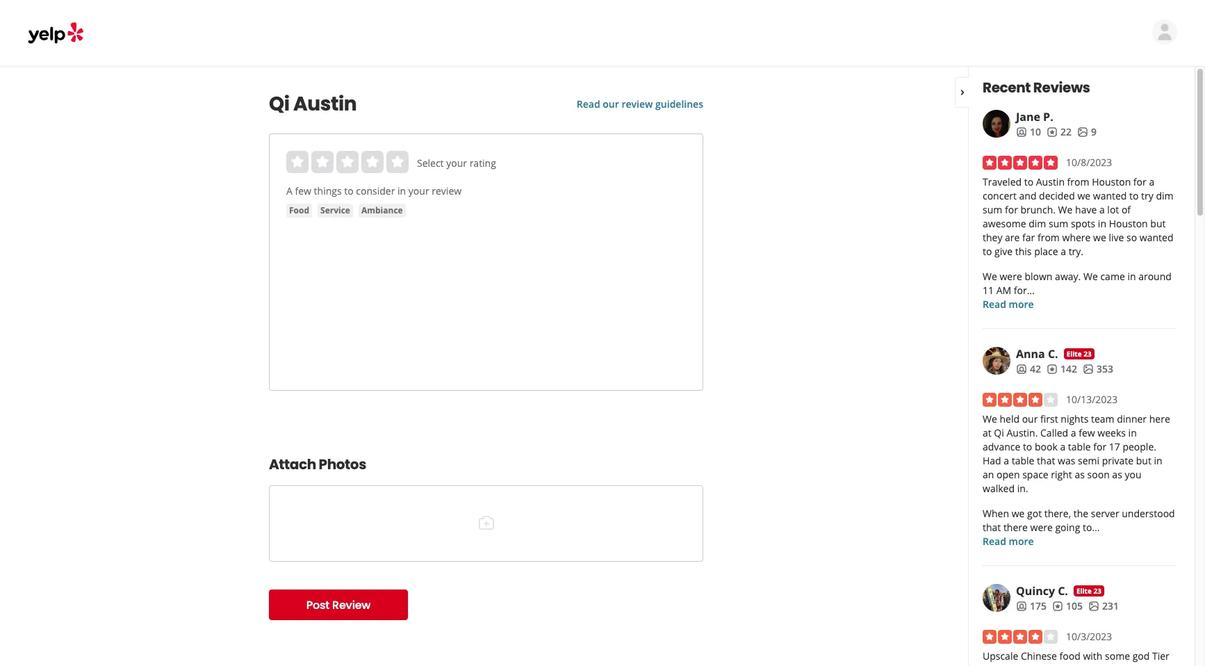 Task type: describe. For each thing, give the bounding box(es) containing it.
in inside we were blown away. we came in around 11 am for…
[[1128, 270, 1137, 283]]

this
[[1016, 245, 1032, 258]]

jane p.
[[1017, 109, 1054, 124]]

austin.
[[1007, 426, 1038, 439]]

0 horizontal spatial few
[[295, 184, 311, 197]]

understood
[[1122, 507, 1176, 520]]

qi austin
[[269, 90, 357, 118]]

review
[[332, 597, 371, 613]]

of
[[1122, 203, 1131, 216]]

they
[[983, 231, 1003, 244]]

were inside the when we got there, the server understood that there were going to…
[[1031, 521, 1053, 534]]

post
[[306, 597, 330, 613]]

came
[[1101, 270, 1126, 283]]

1 horizontal spatial wanted
[[1140, 231, 1174, 244]]

0 vertical spatial 16 photos v2 image
[[1078, 126, 1089, 138]]

qi austin link
[[269, 90, 544, 118]]

we held our first nights team dinner here at qi austin. called a few weeks in advance to book a table for 17 people. had a table that was semi private but in an open space right as soon as you walked in.
[[983, 412, 1171, 495]]

reviews element for anna c.
[[1047, 362, 1078, 376]]

held
[[1000, 412, 1020, 426]]

a few things to consider in your review
[[286, 184, 462, 197]]

353
[[1097, 362, 1114, 375]]

concert
[[983, 189, 1017, 202]]

amazing
[[1069, 663, 1107, 666]]

1 vertical spatial table
[[1012, 454, 1035, 467]]

decided
[[1040, 189, 1075, 202]]

1 vertical spatial we
[[1094, 231, 1107, 244]]

a
[[286, 184, 293, 197]]

in.
[[1018, 482, 1029, 495]]

nights
[[1061, 412, 1089, 426]]

with
[[1084, 649, 1103, 663]]

friends element for quincy c.
[[1017, 599, 1047, 613]]

16 friends v2 image for 10
[[1017, 126, 1028, 138]]

far
[[1023, 231, 1036, 244]]

elite 23 link for quincy c.
[[1074, 585, 1105, 597]]

elite for quincy c.
[[1077, 586, 1092, 596]]

to down 5 star rating image
[[1025, 175, 1034, 188]]

jane
[[1017, 109, 1041, 124]]

175
[[1030, 599, 1047, 613]]

16 review v2 image for 105
[[1053, 601, 1064, 612]]

0 vertical spatial wanted
[[1094, 189, 1127, 202]]

read more button for there
[[983, 535, 1034, 549]]

0 horizontal spatial review
[[432, 184, 462, 197]]

select
[[417, 156, 444, 170]]

at
[[983, 426, 992, 439]]

0 horizontal spatial from
[[1038, 231, 1060, 244]]

tier
[[1153, 649, 1170, 663]]

photos element for quincy c.
[[1089, 599, 1119, 613]]

our inside we held our first nights team dinner here at qi austin. called a few weeks in advance to book a table for 17 people. had a table that was semi private but in an open space right as soon as you walked in.
[[1023, 412, 1038, 426]]

you
[[1125, 468, 1142, 481]]

got
[[1028, 507, 1042, 520]]

guidelines
[[656, 97, 704, 111]]

1 vertical spatial houston
[[1109, 217, 1148, 230]]

4 star rating image for quincy c.
[[983, 630, 1058, 644]]

11
[[983, 284, 994, 297]]

9
[[1092, 125, 1097, 138]]

for inside we held our first nights team dinner here at qi austin. called a few weeks in advance to book a table for 17 people. had a table that was semi private but in an open space right as soon as you walked in.
[[1094, 440, 1107, 453]]

to inside we held our first nights team dinner here at qi austin. called a few weeks in advance to book a table for 17 people. had a table that was semi private but in an open space right as soon as you walked in.
[[1023, 440, 1033, 453]]

blown
[[1025, 270, 1053, 283]]

recent reviews
[[983, 78, 1091, 97]]

0 horizontal spatial dim
[[1029, 217, 1047, 230]]

spots
[[1071, 217, 1096, 230]]

10/3/2023
[[1067, 630, 1113, 643]]

5 star rating image
[[983, 156, 1058, 170]]

private
[[1103, 454, 1134, 467]]

the
[[1074, 507, 1089, 520]]

a up was
[[1061, 440, 1066, 453]]

was
[[1058, 454, 1076, 467]]

23 for quincy c.
[[1094, 586, 1102, 596]]

select your rating
[[417, 156, 496, 170]]

few inside we held our first nights team dinner here at qi austin. called a few weeks in advance to book a table for 17 people. had a table that was semi private but in an open space right as soon as you walked in.
[[1079, 426, 1096, 439]]

book
[[1035, 440, 1058, 453]]

traveled
[[983, 175, 1022, 188]]

photos
[[319, 455, 366, 474]]

attach photos
[[269, 455, 366, 474]]

things
[[314, 184, 342, 197]]

0 vertical spatial houston
[[1092, 175, 1131, 188]]

dishes
[[1018, 663, 1047, 666]]

place
[[1035, 245, 1059, 258]]

around
[[1139, 270, 1172, 283]]

some
[[1106, 649, 1131, 663]]

0 horizontal spatial for
[[1005, 203, 1019, 216]]

photo of quincy c. image
[[983, 584, 1011, 612]]

attach photos image
[[478, 514, 495, 531]]

22
[[1061, 125, 1072, 138]]

quincy
[[1017, 583, 1055, 599]]

advance
[[983, 440, 1021, 453]]

have
[[1076, 203, 1097, 216]]

first
[[1041, 412, 1059, 426]]

we left came
[[1084, 270, 1098, 283]]

10/13/2023
[[1067, 393, 1118, 406]]

c. for quincy c.
[[1058, 583, 1069, 599]]

austin inside traveled to austin from houston for a concert and decided we wanted to try dim sum for brunch. we have a lot of awesome dim sum spots in houston but they are far from where we live so wanted to give this place a try.
[[1037, 175, 1065, 188]]

we were blown away. we came in around 11 am for…
[[983, 270, 1172, 297]]

brunch.
[[1021, 203, 1056, 216]]

1 vertical spatial sum
[[1049, 217, 1069, 230]]

1 as from the left
[[1075, 468, 1085, 481]]

there,
[[1045, 507, 1072, 520]]

photo of anna c. image
[[983, 347, 1011, 375]]

0 vertical spatial our
[[603, 97, 619, 111]]

when
[[983, 507, 1010, 520]]

0 vertical spatial your
[[447, 156, 467, 170]]

23 for anna c.
[[1084, 349, 1092, 359]]

am
[[997, 284, 1012, 297]]

0 horizontal spatial austin
[[293, 90, 357, 118]]

photos element for anna c.
[[1083, 362, 1114, 376]]

2 horizontal spatial for
[[1134, 175, 1147, 188]]

read for we
[[983, 535, 1007, 548]]

for…
[[1014, 284, 1035, 297]]

lot
[[1108, 203, 1120, 216]]

and inside upscale chinese food with some god tier unique dishes and amazing service. cos
[[1049, 663, 1067, 666]]

142
[[1061, 362, 1078, 375]]

photos element containing 9
[[1078, 125, 1097, 139]]

more for am
[[1009, 298, 1034, 311]]

live
[[1109, 231, 1125, 244]]

are
[[1005, 231, 1020, 244]]

jeremy m. image
[[1153, 19, 1178, 45]]

42
[[1030, 362, 1042, 375]]



Task type: vqa. For each thing, say whether or not it's contained in the screenshot.
in 4 reviews
no



Task type: locate. For each thing, give the bounding box(es) containing it.
friends element down anna at the bottom
[[1017, 362, 1042, 376]]

231
[[1103, 599, 1119, 613]]

but down people.
[[1137, 454, 1152, 467]]

read more down am
[[983, 298, 1034, 311]]

space
[[1023, 468, 1049, 481]]

were down got
[[1031, 521, 1053, 534]]

review down select your rating
[[432, 184, 462, 197]]

1 friends element from the top
[[1017, 125, 1042, 139]]

photos element right 22
[[1078, 125, 1097, 139]]

0 vertical spatial we
[[1078, 189, 1091, 202]]

quincy c.
[[1017, 583, 1069, 599]]

read more button
[[983, 298, 1034, 312], [983, 535, 1034, 549]]

1 vertical spatial more
[[1009, 535, 1034, 548]]

friends element
[[1017, 125, 1042, 139], [1017, 362, 1042, 376], [1017, 599, 1047, 613]]

we up the at
[[983, 412, 998, 426]]

read more down there
[[983, 535, 1034, 548]]

23 up 10/3/2023
[[1094, 586, 1102, 596]]

qi
[[269, 90, 290, 118], [995, 426, 1005, 439]]

3 friends element from the top
[[1017, 599, 1047, 613]]

reviews element right 42 on the bottom
[[1047, 362, 1078, 376]]

friends element containing 10
[[1017, 125, 1042, 139]]

1 horizontal spatial austin
[[1037, 175, 1065, 188]]

10/8/2023
[[1067, 156, 1113, 169]]

in down people.
[[1155, 454, 1163, 467]]

1 vertical spatial your
[[409, 184, 429, 197]]

ambiance
[[362, 204, 403, 216]]

0 vertical spatial more
[[1009, 298, 1034, 311]]

2 more from the top
[[1009, 535, 1034, 548]]

1 vertical spatial 16 review v2 image
[[1053, 601, 1064, 612]]

read our review guidelines link
[[577, 97, 704, 111]]

16 review v2 image left 22
[[1047, 126, 1058, 138]]

as down private
[[1113, 468, 1123, 481]]

austin up 'rating' element
[[293, 90, 357, 118]]

read more button down there
[[983, 535, 1034, 549]]

sum up where
[[1049, 217, 1069, 230]]

4 star rating image up chinese
[[983, 630, 1058, 644]]

4 star rating image
[[983, 393, 1058, 407], [983, 630, 1058, 644]]

1 read more from the top
[[983, 298, 1034, 311]]

upscale chinese food with some god tier unique dishes and amazing service. cos
[[983, 649, 1170, 666]]

17
[[1110, 440, 1121, 453]]

1 horizontal spatial table
[[1069, 440, 1091, 453]]

and up brunch.
[[1020, 189, 1037, 202]]

16 friends v2 image
[[1017, 126, 1028, 138], [1017, 601, 1028, 612]]

16 photos v2 image for anna c.
[[1083, 364, 1094, 375]]

23 up 10/13/2023
[[1084, 349, 1092, 359]]

dim down brunch.
[[1029, 217, 1047, 230]]

read more button down am
[[983, 298, 1034, 312]]

food
[[289, 204, 309, 216]]

but down try
[[1151, 217, 1166, 230]]

1 4 star rating image from the top
[[983, 393, 1058, 407]]

in
[[398, 184, 406, 197], [1098, 217, 1107, 230], [1128, 270, 1137, 283], [1129, 426, 1137, 439], [1155, 454, 1163, 467]]

to down austin.
[[1023, 440, 1033, 453]]

0 horizontal spatial 23
[[1084, 349, 1092, 359]]

for left 17 in the bottom right of the page
[[1094, 440, 1107, 453]]

here
[[1150, 412, 1171, 426]]

from down 10/8/2023
[[1068, 175, 1090, 188]]

photos element containing 353
[[1083, 362, 1114, 376]]

we inside we held our first nights team dinner here at qi austin. called a few weeks in advance to book a table for 17 people. had a table that was semi private but in an open space right as soon as you walked in.
[[983, 412, 998, 426]]

1 vertical spatial that
[[983, 521, 1001, 534]]

1 vertical spatial from
[[1038, 231, 1060, 244]]

1 horizontal spatial for
[[1094, 440, 1107, 453]]

a left lot
[[1100, 203, 1105, 216]]

going
[[1056, 521, 1081, 534]]

0 vertical spatial for
[[1134, 175, 1147, 188]]

1 vertical spatial and
[[1049, 663, 1067, 666]]

awesome
[[983, 217, 1027, 230]]

reviews element containing 105
[[1053, 599, 1083, 613]]

houston down of
[[1109, 217, 1148, 230]]

service
[[321, 204, 350, 216]]

for up awesome
[[1005, 203, 1019, 216]]

our up austin.
[[1023, 412, 1038, 426]]

0 vertical spatial 23
[[1084, 349, 1092, 359]]

friends element down quincy
[[1017, 599, 1047, 613]]

to…
[[1083, 521, 1100, 534]]

dinner
[[1118, 412, 1147, 426]]

0 horizontal spatial your
[[409, 184, 429, 197]]

houston
[[1092, 175, 1131, 188], [1109, 217, 1148, 230]]

0 vertical spatial austin
[[293, 90, 357, 118]]

1 vertical spatial elite 23
[[1077, 586, 1102, 596]]

1 horizontal spatial review
[[622, 97, 653, 111]]

weeks
[[1098, 426, 1126, 439]]

as down the semi
[[1075, 468, 1085, 481]]

but
[[1151, 217, 1166, 230], [1137, 454, 1152, 467]]

elite for anna c.
[[1067, 349, 1082, 359]]

16 friends v2 image left the 175 at the bottom of page
[[1017, 601, 1028, 612]]

try
[[1142, 189, 1154, 202]]

your down select at the top left
[[409, 184, 429, 197]]

1 vertical spatial wanted
[[1140, 231, 1174, 244]]

upscale
[[983, 649, 1019, 663]]

1 vertical spatial review
[[432, 184, 462, 197]]

in down the "dinner"
[[1129, 426, 1137, 439]]

a up try
[[1150, 175, 1155, 188]]

16 photos v2 image
[[1078, 126, 1089, 138], [1083, 364, 1094, 375], [1089, 601, 1100, 612]]

0 vertical spatial read
[[577, 97, 601, 111]]

friends element for anna c.
[[1017, 362, 1042, 376]]

16 review v2 image for 22
[[1047, 126, 1058, 138]]

2 vertical spatial we
[[1012, 507, 1025, 520]]

service.
[[1110, 663, 1144, 666]]

0 vertical spatial friends element
[[1017, 125, 1042, 139]]

anna c.
[[1017, 346, 1059, 362]]

soon
[[1088, 468, 1110, 481]]

0 vertical spatial table
[[1069, 440, 1091, 453]]

where
[[1063, 231, 1091, 244]]

rating
[[470, 156, 496, 170]]

0 vertical spatial 16 friends v2 image
[[1017, 126, 1028, 138]]

0 horizontal spatial wanted
[[1094, 189, 1127, 202]]

0 vertical spatial that
[[1037, 454, 1056, 467]]

review left guidelines
[[622, 97, 653, 111]]

0 vertical spatial photos element
[[1078, 125, 1097, 139]]

wanted right so in the right of the page
[[1140, 231, 1174, 244]]

our left guidelines
[[603, 97, 619, 111]]

0 horizontal spatial table
[[1012, 454, 1035, 467]]

0 horizontal spatial as
[[1075, 468, 1085, 481]]

1 vertical spatial for
[[1005, 203, 1019, 216]]

16 photos v2 image for quincy c.
[[1089, 601, 1100, 612]]

1 vertical spatial but
[[1137, 454, 1152, 467]]

0 vertical spatial elite
[[1067, 349, 1082, 359]]

that inside the when we got there, the server understood that there were going to…
[[983, 521, 1001, 534]]

consider
[[356, 184, 395, 197]]

16 photos v2 image left 9
[[1078, 126, 1089, 138]]

in right came
[[1128, 270, 1137, 283]]

sum down the concert
[[983, 203, 1003, 216]]

0 vertical spatial from
[[1068, 175, 1090, 188]]

0 horizontal spatial sum
[[983, 203, 1003, 216]]

0 vertical spatial elite 23
[[1067, 349, 1092, 359]]

16 review v2 image
[[1047, 364, 1058, 375]]

0 vertical spatial 16 review v2 image
[[1047, 126, 1058, 138]]

1 read more button from the top
[[983, 298, 1034, 312]]

had
[[983, 454, 1002, 467]]

16 review v2 image left 105
[[1053, 601, 1064, 612]]

1 horizontal spatial your
[[447, 156, 467, 170]]

that down the when
[[983, 521, 1001, 534]]

read more for 11
[[983, 298, 1034, 311]]

attach
[[269, 455, 316, 474]]

in right the spots
[[1098, 217, 1107, 230]]

0 vertical spatial few
[[295, 184, 311, 197]]

reviews element down p.
[[1047, 125, 1072, 139]]

2 as from the left
[[1113, 468, 1123, 481]]

16 photos v2 image left 353
[[1083, 364, 1094, 375]]

read for traveled
[[983, 298, 1007, 311]]

in right consider
[[398, 184, 406, 197]]

a
[[1150, 175, 1155, 188], [1100, 203, 1105, 216], [1061, 245, 1067, 258], [1071, 426, 1077, 439], [1061, 440, 1066, 453], [1004, 454, 1010, 467]]

0 vertical spatial dim
[[1157, 189, 1174, 202]]

try.
[[1069, 245, 1084, 258]]

2 horizontal spatial we
[[1094, 231, 1107, 244]]

elite 23 for quincy c.
[[1077, 586, 1102, 596]]

1 vertical spatial 16 photos v2 image
[[1083, 364, 1094, 375]]

23
[[1084, 349, 1092, 359], [1094, 586, 1102, 596]]

few right a at the top left
[[295, 184, 311, 197]]

wanted up lot
[[1094, 189, 1127, 202]]

elite 23 link for anna c.
[[1064, 348, 1095, 359]]

0 horizontal spatial and
[[1020, 189, 1037, 202]]

qi inside we held our first nights team dinner here at qi austin. called a few weeks in advance to book a table for 17 people. had a table that was semi private but in an open space right as soon as you walked in.
[[995, 426, 1005, 439]]

16 friends v2 image left '10'
[[1017, 126, 1028, 138]]

2 vertical spatial read
[[983, 535, 1007, 548]]

an
[[983, 468, 995, 481]]

austin
[[293, 90, 357, 118], [1037, 175, 1065, 188]]

to down 'they'
[[983, 245, 992, 258]]

photos element containing 231
[[1089, 599, 1119, 613]]

dim
[[1157, 189, 1174, 202], [1029, 217, 1047, 230]]

to left try
[[1130, 189, 1139, 202]]

a down nights
[[1071, 426, 1077, 439]]

for up try
[[1134, 175, 1147, 188]]

that inside we held our first nights team dinner here at qi austin. called a few weeks in advance to book a table for 17 people. had a table that was semi private but in an open space right as soon as you walked in.
[[1037, 454, 1056, 467]]

there
[[1004, 521, 1028, 534]]

austin up decided
[[1037, 175, 1065, 188]]

few down nights
[[1079, 426, 1096, 439]]

a left try.
[[1061, 245, 1067, 258]]

elite 23 link up 142 at the right bottom of page
[[1064, 348, 1095, 359]]

houston up lot
[[1092, 175, 1131, 188]]

sum
[[983, 203, 1003, 216], [1049, 217, 1069, 230]]

server
[[1091, 507, 1120, 520]]

0 horizontal spatial were
[[1000, 270, 1023, 283]]

2 vertical spatial for
[[1094, 440, 1107, 453]]

we up 11
[[983, 270, 998, 283]]

dim right try
[[1157, 189, 1174, 202]]

1 vertical spatial our
[[1023, 412, 1038, 426]]

away.
[[1056, 270, 1081, 283]]

1 vertical spatial friends element
[[1017, 362, 1042, 376]]

1 vertical spatial c.
[[1058, 583, 1069, 599]]

reviews element containing 22
[[1047, 125, 1072, 139]]

2 16 friends v2 image from the top
[[1017, 601, 1028, 612]]

as
[[1075, 468, 1085, 481], [1113, 468, 1123, 481]]

1 horizontal spatial were
[[1031, 521, 1053, 534]]

0 horizontal spatial that
[[983, 521, 1001, 534]]

10
[[1030, 125, 1042, 138]]

1 vertical spatial qi
[[995, 426, 1005, 439]]

read more
[[983, 298, 1034, 311], [983, 535, 1034, 548]]

None radio
[[286, 151, 309, 173], [312, 151, 334, 173], [337, 151, 359, 173], [362, 151, 384, 173], [387, 151, 409, 173], [286, 151, 309, 173], [312, 151, 334, 173], [337, 151, 359, 173], [362, 151, 384, 173], [387, 151, 409, 173]]

2 vertical spatial friends element
[[1017, 599, 1047, 613]]

elite up 105
[[1077, 586, 1092, 596]]

0 vertical spatial c.
[[1048, 346, 1059, 362]]

called
[[1041, 426, 1069, 439]]

when we got there, the server understood that there were going to…
[[983, 507, 1176, 534]]

close sidebar icon image
[[957, 87, 969, 98], [957, 87, 969, 98]]

but inside traveled to austin from houston for a concert and decided we wanted to try dim sum for brunch. we have a lot of awesome dim sum spots in houston but they are far from where we live so wanted to give this place a try.
[[1151, 217, 1166, 230]]

0 vertical spatial but
[[1151, 217, 1166, 230]]

table up space
[[1012, 454, 1035, 467]]

1 vertical spatial 4 star rating image
[[983, 630, 1058, 644]]

reviews element right the 175 at the bottom of page
[[1053, 599, 1083, 613]]

1 vertical spatial austin
[[1037, 175, 1065, 188]]

more
[[1009, 298, 1034, 311], [1009, 535, 1034, 548]]

16 review v2 image
[[1047, 126, 1058, 138], [1053, 601, 1064, 612]]

elite 23 up 142 at the right bottom of page
[[1067, 349, 1092, 359]]

reviews element containing 142
[[1047, 362, 1078, 376]]

reviews element
[[1047, 125, 1072, 139], [1047, 362, 1078, 376], [1053, 599, 1083, 613]]

read our review guidelines
[[577, 97, 704, 111]]

were up am
[[1000, 270, 1023, 283]]

that
[[1037, 454, 1056, 467], [983, 521, 1001, 534]]

0 vertical spatial review
[[622, 97, 653, 111]]

2 friends element from the top
[[1017, 362, 1042, 376]]

from up place at the top right of the page
[[1038, 231, 1060, 244]]

0 horizontal spatial we
[[1012, 507, 1025, 520]]

0 vertical spatial were
[[1000, 270, 1023, 283]]

and down food
[[1049, 663, 1067, 666]]

more down there
[[1009, 535, 1034, 548]]

0 vertical spatial sum
[[983, 203, 1003, 216]]

so
[[1127, 231, 1138, 244]]

we
[[1078, 189, 1091, 202], [1094, 231, 1107, 244], [1012, 507, 1025, 520]]

that down book on the right of page
[[1037, 454, 1056, 467]]

reviews
[[1034, 78, 1091, 97]]

0 horizontal spatial qi
[[269, 90, 290, 118]]

1 vertical spatial dim
[[1029, 217, 1047, 230]]

1 horizontal spatial and
[[1049, 663, 1067, 666]]

we
[[1059, 203, 1073, 216], [983, 270, 998, 283], [1084, 270, 1098, 283], [983, 412, 998, 426]]

traveled to austin from houston for a concert and decided we wanted to try dim sum for brunch. we have a lot of awesome dim sum spots in houston but they are far from where we live so wanted to give this place a try.
[[983, 175, 1174, 258]]

unique
[[983, 663, 1015, 666]]

post review
[[306, 597, 371, 613]]

4 star rating image up held
[[983, 393, 1058, 407]]

1 horizontal spatial qi
[[995, 426, 1005, 439]]

16 friends v2 image
[[1017, 364, 1028, 375]]

2 read more button from the top
[[983, 535, 1034, 549]]

friends element containing 175
[[1017, 599, 1047, 613]]

we inside the when we got there, the server understood that there were going to…
[[1012, 507, 1025, 520]]

read more button for 11
[[983, 298, 1034, 312]]

table up the semi
[[1069, 440, 1091, 453]]

1 horizontal spatial as
[[1113, 468, 1123, 481]]

c. up 16 review v2 image
[[1048, 346, 1059, 362]]

2 read more from the top
[[983, 535, 1034, 548]]

2 4 star rating image from the top
[[983, 630, 1058, 644]]

we left live
[[1094, 231, 1107, 244]]

elite 23 link up 105
[[1074, 585, 1105, 597]]

c. for anna c.
[[1048, 346, 1059, 362]]

a up open
[[1004, 454, 1010, 467]]

0 vertical spatial reviews element
[[1047, 125, 1072, 139]]

were inside we were blown away. we came in around 11 am for…
[[1000, 270, 1023, 283]]

we inside traveled to austin from houston for a concert and decided we wanted to try dim sum for brunch. we have a lot of awesome dim sum spots in houston but they are far from where we live so wanted to give this place a try.
[[1059, 203, 1073, 216]]

more down for…
[[1009, 298, 1034, 311]]

but inside we held our first nights team dinner here at qi austin. called a few weeks in advance to book a table for 17 people. had a table that was semi private but in an open space right as soon as you walked in.
[[1137, 454, 1152, 467]]

1 vertical spatial few
[[1079, 426, 1096, 439]]

post review button
[[269, 590, 408, 620]]

1 vertical spatial elite
[[1077, 586, 1092, 596]]

right
[[1052, 468, 1073, 481]]

1 horizontal spatial dim
[[1157, 189, 1174, 202]]

photos element
[[1078, 125, 1097, 139], [1083, 362, 1114, 376], [1089, 599, 1119, 613]]

reviews element for quincy c.
[[1053, 599, 1083, 613]]

1 more from the top
[[1009, 298, 1034, 311]]

0 horizontal spatial our
[[603, 97, 619, 111]]

1 vertical spatial were
[[1031, 521, 1053, 534]]

review
[[622, 97, 653, 111], [432, 184, 462, 197]]

1 16 friends v2 image from the top
[[1017, 126, 1028, 138]]

c.
[[1048, 346, 1059, 362], [1058, 583, 1069, 599]]

we down decided
[[1059, 203, 1073, 216]]

table
[[1069, 440, 1091, 453], [1012, 454, 1035, 467]]

1 horizontal spatial our
[[1023, 412, 1038, 426]]

c. up 105
[[1058, 583, 1069, 599]]

we up have
[[1078, 189, 1091, 202]]

0 vertical spatial read more button
[[983, 298, 1034, 312]]

16 photos v2 image left 231
[[1089, 601, 1100, 612]]

more for were
[[1009, 535, 1034, 548]]

we up there
[[1012, 507, 1025, 520]]

your left the rating
[[447, 156, 467, 170]]

2 vertical spatial reviews element
[[1053, 599, 1083, 613]]

elite 23 for anna c.
[[1067, 349, 1092, 359]]

1 vertical spatial elite 23 link
[[1074, 585, 1105, 597]]

photo of jane p. image
[[983, 110, 1011, 138]]

rating element
[[286, 151, 409, 173]]

1 vertical spatial reviews element
[[1047, 362, 1078, 376]]

elite 23 up 105
[[1077, 586, 1102, 596]]

friends element containing 42
[[1017, 362, 1042, 376]]

1 vertical spatial read more
[[983, 535, 1034, 548]]

0 vertical spatial and
[[1020, 189, 1037, 202]]

1 horizontal spatial that
[[1037, 454, 1056, 467]]

p.
[[1044, 109, 1054, 124]]

in inside traveled to austin from houston for a concert and decided we wanted to try dim sum for brunch. we have a lot of awesome dim sum spots in houston but they are far from where we live so wanted to give this place a try.
[[1098, 217, 1107, 230]]

to right things
[[344, 184, 354, 197]]

1 horizontal spatial from
[[1068, 175, 1090, 188]]

1 vertical spatial 16 friends v2 image
[[1017, 601, 1028, 612]]

2 vertical spatial photos element
[[1089, 599, 1119, 613]]

16 friends v2 image for 175
[[1017, 601, 1028, 612]]

4 star rating image for anna c.
[[983, 393, 1058, 407]]

1 horizontal spatial 23
[[1094, 586, 1102, 596]]

1 horizontal spatial we
[[1078, 189, 1091, 202]]

read more for there
[[983, 535, 1034, 548]]

and inside traveled to austin from houston for a concert and decided we wanted to try dim sum for brunch. we have a lot of awesome dim sum spots in houston but they are far from where we live so wanted to give this place a try.
[[1020, 189, 1037, 202]]

0 vertical spatial qi
[[269, 90, 290, 118]]

elite
[[1067, 349, 1082, 359], [1077, 586, 1092, 596]]

photos element right 142 at the right bottom of page
[[1083, 362, 1114, 376]]

chinese
[[1021, 649, 1057, 663]]

photos element right 105
[[1089, 599, 1119, 613]]

anna
[[1017, 346, 1046, 362]]

2 vertical spatial 16 photos v2 image
[[1089, 601, 1100, 612]]

0 vertical spatial elite 23 link
[[1064, 348, 1095, 359]]

elite up 142 at the right bottom of page
[[1067, 349, 1082, 359]]

friends element down "jane"
[[1017, 125, 1042, 139]]



